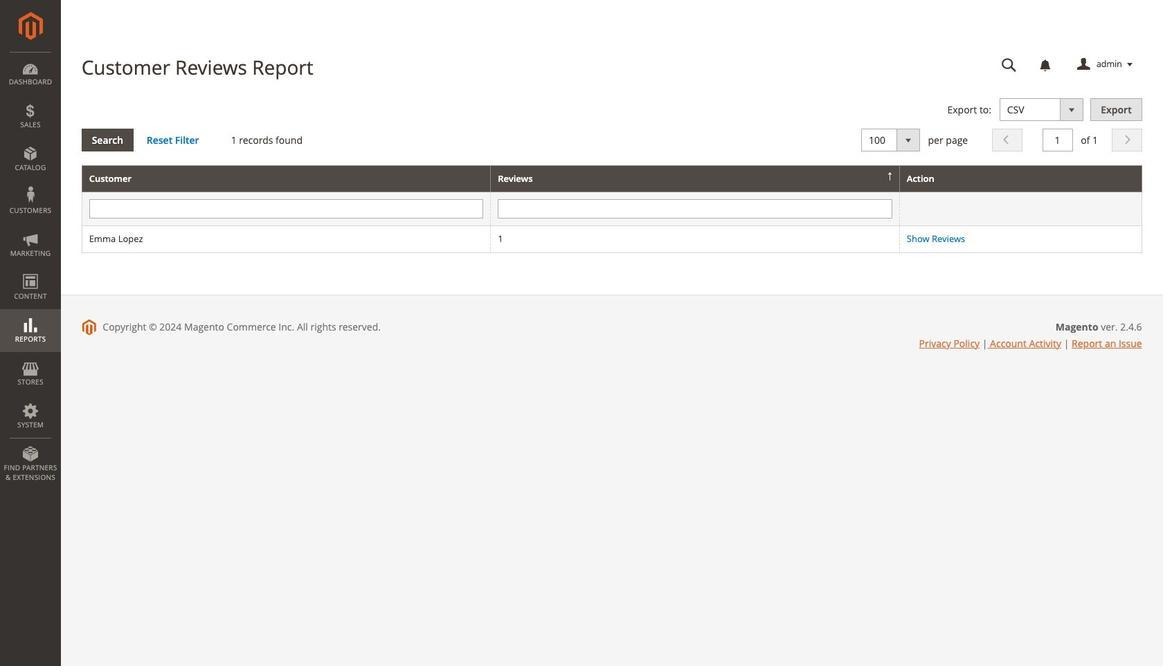 Task type: vqa. For each thing, say whether or not it's contained in the screenshot.
Magento Admin Panel 'image' at the left of the page
yes



Task type: describe. For each thing, give the bounding box(es) containing it.
magento admin panel image
[[18, 12, 43, 40]]



Task type: locate. For each thing, give the bounding box(es) containing it.
None text field
[[1042, 129, 1073, 151], [89, 200, 483, 219], [1042, 129, 1073, 151], [89, 200, 483, 219]]

None text field
[[992, 53, 1027, 77], [498, 200, 892, 219], [992, 53, 1027, 77], [498, 200, 892, 219]]

menu bar
[[0, 52, 61, 490]]



